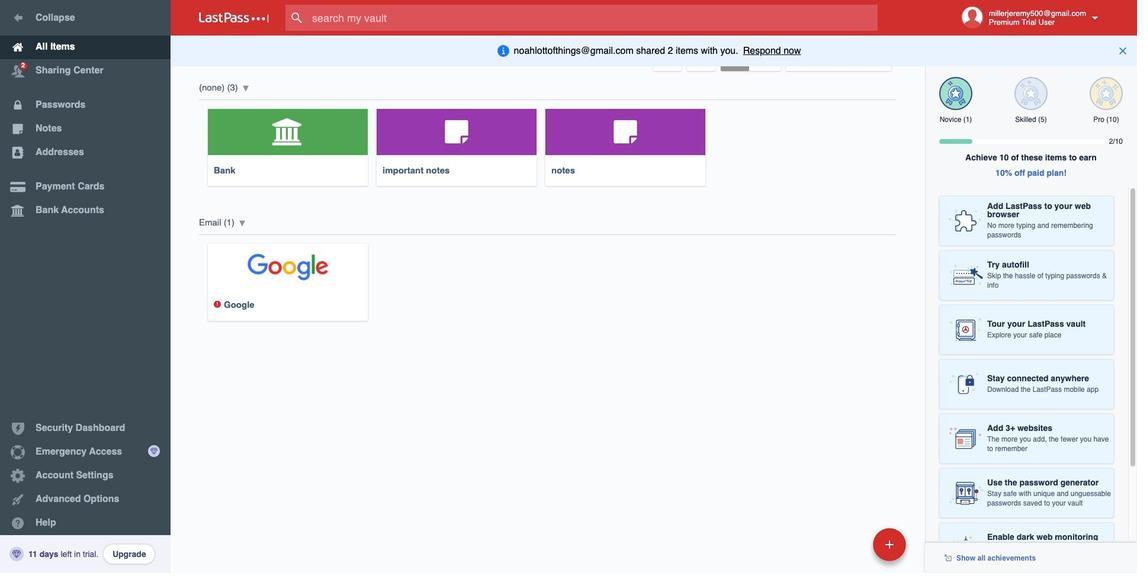 Task type: vqa. For each thing, say whether or not it's contained in the screenshot.
Main content Main Content
no



Task type: locate. For each thing, give the bounding box(es) containing it.
lastpass image
[[199, 12, 269, 23]]

main navigation navigation
[[0, 0, 171, 574]]

new item element
[[792, 528, 911, 562]]

search my vault text field
[[286, 5, 901, 31]]



Task type: describe. For each thing, give the bounding box(es) containing it.
vault options navigation
[[171, 36, 926, 71]]

new item navigation
[[792, 525, 914, 574]]

Search search field
[[286, 5, 901, 31]]



